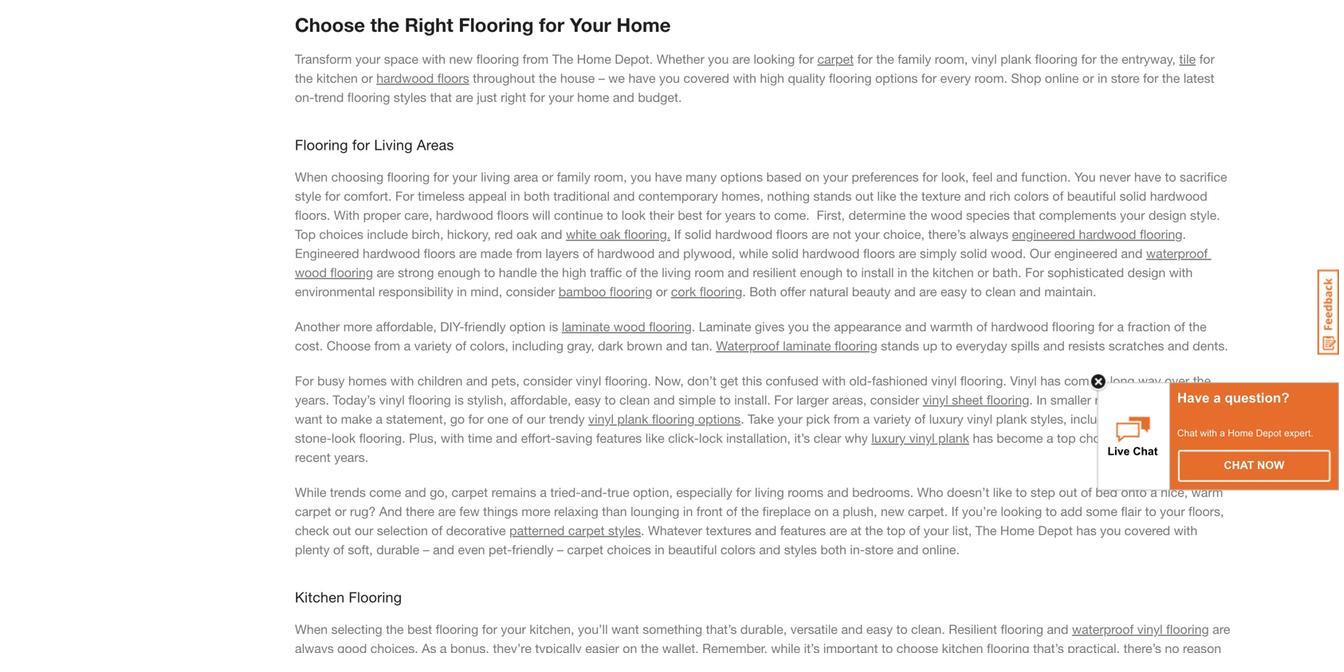 Task type: describe. For each thing, give the bounding box(es) containing it.
to left sacrifice
[[1165, 169, 1176, 185]]

to up mind,
[[484, 265, 495, 280]]

the down "simply"
[[911, 265, 929, 280]]

the inside while trends come and go, carpet remains a tried-and-true option, especially for living rooms and bedrooms. who doesn't like to step out of bed onto a nice, warm carpet or rug? and there are few things more relaxing than lounging in front of the fireplace on a plush, new carpet. if you're looking to add some flair to your floors, check out our selection of decorative
[[741, 504, 759, 519]]

are inside ". whatever textures and features are at the top of your list, the home depot has you covered with plenty of soft, durable – and even pet-friendly – carpet choices in beautiful colors and styles both in-store and online."
[[830, 523, 847, 538]]

for the kitchen or
[[295, 51, 1218, 86]]

plank inside . take your pick from a variety of luxury vinyl plank styles, including wood-look and stone-look flooring. plus, with time and effort-saving features like click-lock installation, it's clear why
[[996, 412, 1027, 427]]

oak inside when choosing flooring for your living area or family room, you have many options based on your preferences for look, feel and function. you never have to sacrifice style for comfort. for timeless appeal in both traditional and contemporary homes, nothing stands out like the texture and rich colors of beautiful solid hardwood floors. with proper care, hardwood floors will continue to look their best for years to come.  first, determine the wood species that complements your design style. top choices include birch, hickory, red oak and
[[517, 227, 537, 242]]

laminate
[[699, 319, 751, 334]]

to down dark
[[605, 393, 616, 408]]

choices inside when choosing flooring for your living area or family room, you have many options based on your preferences for look, feel and function. you never have to sacrifice style for comfort. for timeless appeal in both traditional and contemporary homes, nothing stands out like the texture and rich colors of beautiful solid hardwood floors. with proper care, hardwood floors will continue to look their best for years to come.  first, determine the wood species that complements your design style. top choices include birch, hickory, red oak and
[[319, 227, 363, 242]]

2 vertical spatial flooring
[[349, 589, 402, 606]]

the down preferences
[[900, 189, 918, 204]]

with up areas,
[[822, 373, 846, 389]]

to left step on the bottom
[[1016, 485, 1027, 500]]

the inside for busy homes with children and pets, consider vinyl flooring. now, don't get this confused with old-fashioned vinyl flooring. vinyl has come a long way over the years. today's vinyl flooring is stylish, affordable, easy to clean and simple to install. for larger areas, consider
[[1193, 373, 1211, 389]]

the inside ". whatever textures and features are at the top of your list, the home depot has you covered with plenty of soft, durable – and even pet-friendly – carpet choices in beautiful colors and styles both in-store and online."
[[865, 523, 883, 538]]

0 vertical spatial clean
[[985, 284, 1016, 299]]

no
[[1165, 641, 1179, 654]]

flooring right trend at the left of the page
[[347, 90, 390, 105]]

you
[[1075, 169, 1096, 185]]

that inside when choosing flooring for your living area or family room, you have many options based on your preferences for look, feel and function. you never have to sacrifice style for comfort. for timeless appeal in both traditional and contemporary homes, nothing stands out like the texture and rich colors of beautiful solid hardwood floors. with proper care, hardwood floors will continue to look their best for years to come.  first, determine the wood species that complements your design style. top choices include birch, hickory, red oak and
[[1014, 208, 1035, 223]]

home up house
[[577, 51, 611, 67]]

waterproof wood flooring link
[[295, 246, 1211, 280]]

hardwood down include
[[363, 246, 420, 261]]

easy inside for busy homes with children and pets, consider vinyl flooring. now, don't get this confused with old-fashioned vinyl flooring. vinyl has come a long way over the years. today's vinyl flooring is stylish, affordable, easy to clean and simple to install. for larger areas, consider
[[575, 393, 601, 408]]

at
[[851, 523, 862, 538]]

the down tile at the right of page
[[1162, 71, 1180, 86]]

look,
[[941, 169, 969, 185]]

covered inside ". whatever textures and features are at the top of your list, the home depot has you covered with plenty of soft, durable – and even pet-friendly – carpet choices in beautiful colors and styles both in-store and online."
[[1125, 523, 1170, 538]]

0 vertical spatial family
[[898, 51, 931, 67]]

of down diy-
[[455, 338, 466, 354]]

years. inside has become a top choice among diyers in recent years.
[[334, 450, 368, 465]]

best inside when choosing flooring for your living area or family room, you have many options based on your preferences for look, feel and function. you never have to sacrifice style for comfort. for timeless appeal in both traditional and contemporary homes, nothing stands out like the texture and rich colors of beautiful solid hardwood floors. with proper care, hardwood floors will continue to look their best for years to come.  first, determine the wood species that complements your design style. top choices include birch, hickory, red oak and
[[678, 208, 703, 223]]

are inside are strong enough to handle the high traffic of the living room and resilient enough to install in the kitchen or bath. for sophisticated design with environmental responsibility in mind, consider
[[377, 265, 394, 280]]

appeal
[[468, 189, 507, 204]]

flooring down sacrifice
[[1140, 227, 1183, 242]]

floors left throughout
[[437, 71, 469, 86]]

hardwood down white oak flooring. link at top
[[597, 246, 655, 261]]

patterned carpet styles link
[[509, 523, 641, 538]]

wood inside when choosing flooring for your living area or family room, you have many options based on your preferences for look, feel and function. you never have to sacrifice style for comfort. for timeless appeal in both traditional and contemporary homes, nothing stands out like the texture and rich colors of beautiful solid hardwood floors. with proper care, hardwood floors will continue to look their best for years to come.  first, determine the wood species that complements your design style. top choices include birch, hickory, red oak and
[[931, 208, 963, 223]]

the up space on the left of page
[[370, 13, 399, 36]]

scratches
[[1109, 338, 1164, 354]]

hardwood down complements
[[1079, 227, 1136, 242]]

for down confused
[[774, 393, 793, 408]]

rich
[[990, 189, 1011, 204]]

beautiful inside ". whatever textures and features are at the top of your list, the home depot has you covered with plenty of soft, durable – and even pet-friendly – carpet choices in beautiful colors and styles both in-store and online."
[[668, 542, 717, 558]]

2 enough from the left
[[800, 265, 843, 280]]

in inside has become a top choice among diyers in recent years.
[[1204, 431, 1214, 446]]

kitchen for are strong enough to handle the high traffic of the living room and resilient enough to install in the kitchen or bath. for sophisticated design with environmental responsibility in mind, consider
[[933, 265, 974, 280]]

from up throughout
[[523, 51, 549, 67]]

option,
[[633, 485, 673, 500]]

sophisticated
[[1048, 265, 1124, 280]]

engineered
[[295, 246, 359, 261]]

of inside are strong enough to handle the high traffic of the living room and resilient enough to install in the kitchen or bath. for sophisticated design with environmental responsibility in mind, consider
[[626, 265, 637, 280]]

and left dents.
[[1168, 338, 1189, 354]]

our
[[1030, 246, 1051, 261]]

1 vertical spatial waterproof
[[1072, 622, 1134, 637]]

with up hardwood floors
[[422, 51, 446, 67]]

1 vertical spatial want
[[611, 622, 639, 637]]

your down determine
[[855, 227, 880, 242]]

of inside when choosing flooring for your living area or family room, you have many options based on your preferences for look, feel and function. you never have to sacrifice style for comfort. for timeless appeal in both traditional and contemporary homes, nothing stands out like the texture and rich colors of beautiful solid hardwood floors. with proper care, hardwood floors will continue to look their best for years to come.  first, determine the wood species that complements your design style. top choices include birch, hickory, red oak and
[[1053, 189, 1064, 204]]

2 vertical spatial out
[[333, 523, 351, 538]]

that inside throughout the house – we have you covered with high quality flooring options for every room. shop online or in store for the latest on-trend flooring styles that are just right for your home and budget.
[[430, 90, 452, 105]]

room, inside when choosing flooring for your living area or family room, you have many options based on your preferences for look, feel and function. you never have to sacrifice style for comfort. for timeless appeal in both traditional and contemporary homes, nothing stands out like the texture and rich colors of beautiful solid hardwood floors. with proper care, hardwood floors will continue to look their best for years to come.  first, determine the wood species that complements your design style. top choices include birch, hickory, red oak and
[[594, 169, 627, 185]]

hickory,
[[447, 227, 491, 242]]

0 vertical spatial choose
[[295, 13, 365, 36]]

carpet inside ". whatever textures and features are at the top of your list, the home depot has you covered with plenty of soft, durable – and even pet-friendly – carpet choices in beautiful colors and styles both in-store and online."
[[567, 542, 603, 558]]

a right chat
[[1220, 428, 1225, 439]]

good
[[337, 641, 367, 654]]

flooring. down brown
[[605, 373, 651, 389]]

and down bath.
[[1020, 284, 1041, 299]]

nice,
[[1161, 485, 1188, 500]]

rooms,
[[1095, 393, 1134, 408]]

now,
[[655, 373, 684, 389]]

have up contemporary
[[655, 169, 682, 185]]

1 horizontal spatial –
[[557, 542, 564, 558]]

years
[[725, 208, 756, 223]]

we
[[608, 71, 625, 86]]

flooring down appearance
[[835, 338, 877, 354]]

have inside throughout the house – we have you covered with high quality flooring options for every room. shop online or in store for the latest on-trend flooring styles that are just right for your home and budget.
[[629, 71, 656, 86]]

homes
[[348, 373, 387, 389]]

and down feel
[[964, 189, 986, 204]]

flooring up online
[[1035, 51, 1078, 67]]

the up choice,
[[909, 208, 927, 223]]

in inside while trends come and go, carpet remains a tried-and-true option, especially for living rooms and bedrooms. who doesn't like to step out of bed onto a nice, warm carpet or rug? and there are few things more relaxing than lounging in front of the fireplace on a plush, new carpet. if you're looking to add some flair to your floors, check out our selection of decorative
[[683, 504, 693, 519]]

on inside the are always good choices. as a bonus, they're typically easier on the wallet. remember, while it's important to choose kitchen flooring that's practical, there's no reaso
[[623, 641, 637, 654]]

laminate wood flooring link
[[562, 319, 692, 334]]

floors.
[[295, 208, 330, 223]]

kitchen for are always good choices. as a bonus, they're typically easier on the wallet. remember, while it's important to choose kitchen flooring that's practical, there's no reaso
[[942, 641, 983, 654]]

to inside the are always good choices. as a bonus, they're typically easier on the wallet. remember, while it's important to choose kitchen flooring that's practical, there's no reaso
[[882, 641, 893, 654]]

1 vertical spatial consider
[[523, 373, 572, 389]]

tile
[[1179, 51, 1196, 67]]

hardwood down space on the left of page
[[376, 71, 434, 86]]

flooring. inside . take your pick from a variety of luxury vinyl plank styles, including wood-look and stone-look flooring. plus, with time and effort-saving features like click-lock installation, it's clear why
[[359, 431, 405, 446]]

has inside has become a top choice among diyers in recent years.
[[973, 431, 993, 446]]

you inside . laminate gives you the appearance and warmth of hardwood flooring for a fraction of the cost. choose from a variety of colors, including gray, dark brown and tan.
[[788, 319, 809, 334]]

hardwood down sacrifice
[[1150, 189, 1208, 204]]

cost.
[[295, 338, 323, 354]]

want inside '. in smaller rooms, or anywhere you want to make a statement, go for one of our trendy'
[[295, 412, 323, 427]]

like inside . take your pick from a variety of luxury vinyl plank styles, including wood-look and stone-look flooring. plus, with time and effort-saving features like click-lock installation, it's clear why
[[646, 431, 665, 446]]

children
[[418, 373, 463, 389]]

of inside . take your pick from a variety of luxury vinyl plank styles, including wood-look and stone-look flooring. plus, with time and effort-saving features like click-lock installation, it's clear why
[[915, 412, 926, 427]]

vinyl sheet flooring link
[[923, 393, 1029, 408]]

for up texture
[[922, 169, 938, 185]]

your up appeal
[[452, 169, 477, 185]]

the left "entryway,"
[[1100, 51, 1118, 67]]

are always good choices. as a bonus, they're typically easier on the wallet. remember, while it's important to choose kitchen flooring that's practical, there's no reaso
[[295, 622, 1234, 654]]

you inside ". whatever textures and features are at the top of your list, the home depot has you covered with plenty of soft, durable – and even pet-friendly – carpet choices in beautiful colors and styles both in-store and online."
[[1100, 523, 1121, 538]]

for down "entryway,"
[[1143, 71, 1159, 86]]

to right up at the bottom right of the page
[[941, 338, 952, 354]]

family inside when choosing flooring for your living area or family room, you have many options based on your preferences for look, feel and function. you never have to sacrifice style for comfort. for timeless appeal in both traditional and contemporary homes, nothing stands out like the texture and rich colors of beautiful solid hardwood floors. with proper care, hardwood floors will continue to look their best for years to come.  first, determine the wood species that complements your design style. top choices include birch, hickory, red oak and
[[557, 169, 590, 185]]

a up the scratches
[[1117, 319, 1124, 334]]

flooring inside . laminate gives you the appearance and warmth of hardwood flooring for a fraction of the cost. choose from a variety of colors, including gray, dark brown and tan.
[[1052, 319, 1095, 334]]

engineered inside . engineered hardwood floors are made from layers of hardwood and plywood, while solid hardwood floors are simply solid wood. our engineered and
[[1054, 246, 1118, 261]]

. take your pick from a variety of luxury vinyl plank styles, including wood-look and stone-look flooring. plus, with time and effort-saving features like click-lock installation, it's clear why
[[295, 412, 1215, 446]]

solid left wood. at the top
[[960, 246, 987, 261]]

. for solid
[[1183, 227, 1186, 242]]

relaxing
[[554, 504, 599, 519]]

layers
[[546, 246, 579, 261]]

to left the add
[[1046, 504, 1057, 519]]

right
[[405, 13, 453, 36]]

to right flair
[[1145, 504, 1157, 519]]

for up with
[[325, 189, 340, 204]]

the inside ". whatever textures and features are at the top of your list, the home depot has you covered with plenty of soft, durable – and even pet-friendly – carpet choices in beautiful colors and styles both in-store and online."
[[976, 523, 997, 538]]

both
[[749, 284, 777, 299]]

important
[[823, 641, 878, 654]]

and down fireplace
[[755, 523, 777, 538]]

carpet up check
[[295, 504, 331, 519]]

affordable, inside for busy homes with children and pets, consider vinyl flooring. now, don't get this confused with old-fashioned vinyl flooring. vinyl has come a long way over the years. today's vinyl flooring is stylish, affordable, easy to clean and simple to install. for larger areas, consider
[[510, 393, 571, 408]]

and up the plush,
[[827, 485, 849, 500]]

with inside ". whatever textures and features are at the top of your list, the home depot has you covered with plenty of soft, durable – and even pet-friendly – carpet choices in beautiful colors and styles both in-store and online."
[[1174, 523, 1198, 538]]

0 horizontal spatial luxury
[[872, 431, 906, 446]]

cork flooring link
[[671, 284, 742, 299]]

home up chat
[[1228, 428, 1253, 439]]

throughout the house – we have you covered with high quality flooring options for every room. shop online or in store for the latest on-trend flooring styles that are just right for your home and budget.
[[295, 71, 1218, 105]]

for left 'living'
[[352, 136, 370, 153]]

always inside the are always good choices. as a bonus, they're typically easier on the wallet. remember, while it's important to choose kitchen flooring that's practical, there's no reaso
[[295, 641, 334, 654]]

bed
[[1096, 485, 1118, 500]]

features inside ". whatever textures and features are at the top of your list, the home depot has you covered with plenty of soft, durable – and even pet-friendly – carpet choices in beautiful colors and styles both in-store and online."
[[780, 523, 826, 538]]

install.
[[734, 393, 771, 408]]

for inside '. in smaller rooms, or anywhere you want to make a statement, go for one of our trendy'
[[468, 412, 484, 427]]

0 vertical spatial affordable,
[[376, 319, 437, 334]]

1 horizontal spatial wood
[[614, 319, 646, 334]]

while
[[295, 485, 326, 500]]

in right install
[[898, 265, 908, 280]]

waterproof laminate flooring stands up to everyday spills and resists scratches and dents.
[[716, 338, 1228, 354]]

and up white oak flooring. link at top
[[613, 189, 635, 204]]

0 horizontal spatial there's
[[928, 227, 966, 242]]

. inside '. in smaller rooms, or anywhere you want to make a statement, go for one of our trendy'
[[1029, 393, 1033, 408]]

there
[[406, 504, 435, 519]]

0 vertical spatial engineered
[[1012, 227, 1075, 242]]

you right whether
[[708, 51, 729, 67]]

0 vertical spatial always
[[970, 227, 1009, 242]]

easier
[[585, 641, 619, 654]]

feedback link image
[[1318, 269, 1339, 356]]

your up they're
[[501, 622, 526, 637]]

another
[[295, 319, 340, 334]]

and-
[[581, 485, 607, 500]]

of down carpet.
[[909, 523, 920, 538]]

latest
[[1184, 71, 1215, 86]]

sacrifice
[[1180, 169, 1227, 185]]

for up quality
[[799, 51, 814, 67]]

has become a top choice among diyers in recent years.
[[295, 431, 1217, 465]]

the up dents.
[[1189, 319, 1207, 334]]

of left soft,
[[333, 542, 344, 558]]

. left both
[[742, 284, 746, 299]]

beauty
[[852, 284, 891, 299]]

gray,
[[567, 338, 594, 354]]

from inside . engineered hardwood floors are made from layers of hardwood and plywood, while solid hardwood floors are simply solid wood. our engineered and
[[516, 246, 542, 261]]

styles inside ". whatever textures and features are at the top of your list, the home depot has you covered with plenty of soft, durable – and even pet-friendly – carpet choices in beautiful colors and styles both in-store and online."
[[784, 542, 817, 558]]

check
[[295, 523, 329, 538]]

of right fraction
[[1174, 319, 1185, 334]]

a inside has become a top choice among diyers in recent years.
[[1047, 431, 1053, 446]]

home
[[577, 90, 609, 105]]

onto
[[1121, 485, 1147, 500]]

and up vinyl plank flooring options link
[[654, 393, 675, 408]]

home up depot.
[[617, 13, 671, 36]]

area
[[514, 169, 538, 185]]

0 vertical spatial is
[[549, 319, 558, 334]]

for up timeless
[[433, 169, 449, 185]]

0 horizontal spatial the
[[552, 51, 573, 67]]

and up the rich
[[996, 169, 1018, 185]]

timeless
[[418, 189, 465, 204]]

when for when selecting the best flooring for your kitchen, you'll want something that's durable, versatile and easy to clean. resilient flooring and waterproof vinyl flooring
[[295, 622, 328, 637]]

waterproof
[[716, 338, 779, 354]]

with inside are strong enough to handle the high traffic of the living room and resilient enough to install in the kitchen or bath. for sophisticated design with environmental responsibility in mind, consider
[[1169, 265, 1193, 280]]

a right have
[[1214, 391, 1221, 406]]

or inside are strong enough to handle the high traffic of the living room and resilient enough to install in the kitchen or bath. for sophisticated design with environmental responsibility in mind, consider
[[977, 265, 989, 280]]

many
[[686, 169, 717, 185]]

carpet.
[[908, 504, 948, 519]]

when for when choosing flooring for your living area or family room, you have many options based on your preferences for look, feel and function. you never have to sacrifice style for comfort. for timeless appeal in both traditional and contemporary homes, nothing stands out like the texture and rich colors of beautiful solid hardwood floors. with proper care, hardwood floors will continue to look their best for years to come.  first, determine the wood species that complements your design style. top choices include birch, hickory, red oak and
[[295, 169, 328, 185]]

of left bed
[[1081, 485, 1092, 500]]

quality
[[788, 71, 826, 86]]

of inside '. in smaller rooms, or anywhere you want to make a statement, go for one of our trendy'
[[512, 412, 523, 427]]

your up engineered hardwood flooring link
[[1120, 208, 1145, 223]]

and right spills
[[1043, 338, 1065, 354]]

design inside when choosing flooring for your living area or family room, you have many options based on your preferences for look, feel and function. you never have to sacrifice style for comfort. for timeless appeal in both traditional and contemporary homes, nothing stands out like the texture and rich colors of beautiful solid hardwood floors. with proper care, hardwood floors will continue to look their best for years to come.  first, determine the wood species that complements your design style. top choices include birch, hickory, red oak and
[[1149, 208, 1187, 223]]

high inside throughout the house – we have you covered with high quality flooring options for every room. shop online or in store for the latest on-trend flooring styles that are just right for your home and budget.
[[760, 71, 784, 86]]

never
[[1099, 169, 1131, 185]]

1 horizontal spatial stands
[[881, 338, 919, 354]]

flooring down vinyl
[[987, 393, 1029, 408]]

white
[[566, 227, 596, 242]]

styles inside throughout the house – we have you covered with high quality flooring options for every room. shop online or in store for the latest on-trend flooring styles that are just right for your home and budget.
[[394, 90, 427, 105]]

and down one
[[496, 431, 517, 446]]

come inside while trends come and go, carpet remains a tried-and-true option, especially for living rooms and bedrooms. who doesn't like to step out of bed onto a nice, warm carpet or rug? and there are few things more relaxing than lounging in front of the fireplace on a plush, new carpet. if you're looking to add some flair to your floors, check out our selection of decorative
[[369, 485, 401, 500]]

options inside when choosing flooring for your living area or family room, you have many options based on your preferences for look, feel and function. you never have to sacrifice style for comfort. for timeless appeal in both traditional and contemporary homes, nothing stands out like the texture and rich colors of beautiful solid hardwood floors. with proper care, hardwood floors will continue to look their best for years to come.  first, determine the wood species that complements your design style. top choices include birch, hickory, red oak and
[[720, 169, 763, 185]]

or left cork
[[656, 284, 668, 299]]

1 horizontal spatial styles
[[608, 523, 641, 538]]

your left space on the left of page
[[355, 51, 380, 67]]

chat
[[1224, 460, 1254, 472]]

your inside ". whatever textures and features are at the top of your list, the home depot has you covered with plenty of soft, durable – and even pet-friendly – carpet choices in beautiful colors and styles both in-store and online."
[[924, 523, 949, 538]]

with inside throughout the house – we have you covered with high quality flooring options for every room. shop online or in store for the latest on-trend flooring styles that are just right for your home and budget.
[[733, 71, 757, 86]]

something
[[643, 622, 702, 637]]

it's inside the are always good choices. as a bonus, they're typically easier on the wallet. remember, while it's important to choose kitchen flooring that's practical, there's no reaso
[[804, 641, 820, 654]]

your inside while trends come and go, carpet remains a tried-and-true option, especially for living rooms and bedrooms. who doesn't like to step out of bed onto a nice, warm carpet or rug? and there are few things more relaxing than lounging in front of the fireplace on a plush, new carpet. if you're looking to add some flair to your floors, check out our selection of decorative
[[1160, 504, 1185, 519]]

of up textures on the right of page
[[726, 504, 737, 519]]

in
[[1037, 393, 1047, 408]]

solid up plywood,
[[685, 227, 712, 242]]

0 horizontal spatial best
[[407, 622, 432, 637]]

has inside ". whatever textures and features are at the top of your list, the home depot has you covered with plenty of soft, durable – and even pet-friendly – carpet choices in beautiful colors and styles both in-store and online."
[[1076, 523, 1097, 538]]

floors up install
[[863, 246, 895, 261]]

like inside while trends come and go, carpet remains a tried-and-true option, especially for living rooms and bedrooms. who doesn't like to step out of bed onto a nice, warm carpet or rug? and there are few things more relaxing than lounging in front of the fireplace on a plush, new carpet. if you're looking to add some flair to your floors, check out our selection of decorative
[[993, 485, 1012, 500]]

. whatever textures and features are at the top of your list, the home depot has you covered with plenty of soft, durable – and even pet-friendly – carpet choices in beautiful colors and styles both in-store and online.
[[295, 523, 1201, 558]]

0 vertical spatial easy
[[941, 284, 967, 299]]

hardwood floors
[[376, 71, 469, 86]]

for left years
[[706, 208, 722, 223]]

lounging
[[631, 504, 680, 519]]

for inside when choosing flooring for your living area or family room, you have many options based on your preferences for look, feel and function. you never have to sacrifice style for comfort. for timeless appeal in both traditional and contemporary homes, nothing stands out like the texture and rich colors of beautiful solid hardwood floors. with proper care, hardwood floors will continue to look their best for years to come.  first, determine the wood species that complements your design style. top choices include birch, hickory, red oak and
[[395, 189, 414, 204]]

and up up at the bottom right of the page
[[905, 319, 927, 334]]

0 horizontal spatial laminate
[[562, 319, 610, 334]]

our inside '. in smaller rooms, or anywhere you want to make a statement, go for one of our trendy'
[[527, 412, 545, 427]]

a right onto on the bottom right
[[1150, 485, 1157, 500]]

1 horizontal spatial room,
[[935, 51, 968, 67]]

carpet link
[[817, 51, 854, 67]]

will
[[532, 208, 550, 223]]

to up white oak flooring. link at top
[[607, 208, 618, 223]]

come.
[[774, 208, 810, 223]]

our inside while trends come and go, carpet remains a tried-and-true option, especially for living rooms and bedrooms. who doesn't like to step out of bed onto a nice, warm carpet or rug? and there are few things more relaxing than lounging in front of the fireplace on a plush, new carpet. if you're looking to add some flair to your floors, check out our selection of decorative
[[355, 523, 373, 538]]

statement,
[[386, 412, 447, 427]]

come inside for busy homes with children and pets, consider vinyl flooring. now, don't get this confused with old-fashioned vinyl flooring. vinyl has come a long way over the years. today's vinyl flooring is stylish, affordable, easy to clean and simple to install. for larger areas, consider
[[1064, 373, 1096, 389]]

the down layers
[[541, 265, 559, 280]]

flooring up throughout
[[476, 51, 519, 67]]

0 vertical spatial flooring
[[459, 13, 534, 36]]

or inside '. in smaller rooms, or anywhere you want to make a statement, go for one of our trendy'
[[1138, 393, 1149, 408]]

species
[[966, 208, 1010, 223]]

for right right
[[530, 90, 545, 105]]

the inside 'for the kitchen or'
[[295, 71, 313, 86]]

in inside throughout the house – we have you covered with high quality flooring options for every room. shop online or in store for the latest on-trend flooring styles that are just right for your home and budget.
[[1098, 71, 1108, 86]]

solid up resilient
[[772, 246, 799, 261]]

for left busy
[[295, 373, 314, 389]]

top
[[295, 227, 316, 242]]

carpet up few
[[452, 485, 488, 500]]

and down will
[[541, 227, 562, 242]]

diy-
[[440, 319, 464, 334]]

friendly inside ". whatever textures and features are at the top of your list, the home depot has you covered with plenty of soft, durable – and even pet-friendly – carpet choices in beautiful colors and styles both in-store and online."
[[512, 542, 554, 558]]

0 horizontal spatial –
[[423, 542, 429, 558]]

floors,
[[1189, 504, 1224, 519]]

1 vertical spatial look
[[1162, 412, 1187, 427]]

for left every
[[921, 71, 937, 86]]

and up chat
[[1190, 412, 1212, 427]]

the inside the are always good choices. as a bonus, they're typically easier on the wallet. remember, while it's important to choose kitchen flooring that's practical, there's no reaso
[[641, 641, 659, 654]]

in inside ". whatever textures and features are at the top of your list, the home depot has you covered with plenty of soft, durable – and even pet-friendly – carpet choices in beautiful colors and styles both in-store and online."
[[655, 542, 665, 558]]

when choosing flooring for your living area or family room, you have many options based on your preferences for look, feel and function. you never have to sacrifice style for comfort. for timeless appeal in both traditional and contemporary homes, nothing stands out like the texture and rich colors of beautiful solid hardwood floors. with proper care, hardwood floors will continue to look their best for years to come.  first, determine the wood species that complements your design style. top choices include birch, hickory, red oak and
[[295, 169, 1231, 242]]

wood.
[[991, 246, 1026, 261]]

options inside throughout the house – we have you covered with high quality flooring options for every room. shop online or in store for the latest on-trend flooring styles that are just right for your home and budget.
[[875, 71, 918, 86]]

flooring. up vinyl sheet flooring link
[[960, 373, 1007, 389]]

carpet down relaxing
[[568, 523, 605, 538]]

kitchen flooring
[[295, 589, 402, 606]]

variety inside . laminate gives you the appearance and warmth of hardwood flooring for a fraction of the cost. choose from a variety of colors, including gray, dark brown and tan.
[[414, 338, 452, 354]]

2 vertical spatial options
[[698, 412, 741, 427]]

kitchen,
[[530, 622, 574, 637]]

2 vertical spatial easy
[[866, 622, 893, 637]]

0 vertical spatial that's
[[706, 622, 737, 637]]

more inside while trends come and go, carpet remains a tried-and-true option, especially for living rooms and bedrooms. who doesn't like to step out of bed onto a nice, warm carpet or rug? and there are few things more relaxing than lounging in front of the fireplace on a plush, new carpet. if you're looking to add some flair to your floors, check out our selection of decorative
[[521, 504, 551, 519]]

confused
[[766, 373, 819, 389]]

styles,
[[1031, 412, 1067, 427]]

0 vertical spatial looking
[[754, 51, 795, 67]]

are inside throughout the house – we have you covered with high quality flooring options for every room. shop online or in store for the latest on-trend flooring styles that are just right for your home and budget.
[[456, 90, 473, 105]]

depot.
[[615, 51, 653, 67]]

the right carpet link
[[876, 51, 894, 67]]

solid inside when choosing flooring for your living area or family room, you have many options based on your preferences for look, feel and function. you never have to sacrifice style for comfort. for timeless appeal in both traditional and contemporary homes, nothing stands out like the texture and rich colors of beautiful solid hardwood floors. with proper care, hardwood floors will continue to look their best for years to come.  first, determine the wood species that complements your design style. top choices include birch, hickory, red oak and
[[1120, 189, 1147, 204]]

looking inside while trends come and go, carpet remains a tried-and-true option, especially for living rooms and bedrooms. who doesn't like to step out of bed onto a nice, warm carpet or rug? and there are few things more relaxing than lounging in front of the fireplace on a plush, new carpet. if you're looking to add some flair to your floors, check out our selection of decorative
[[1001, 504, 1042, 519]]

look inside when choosing flooring for your living area or family room, you have many options based on your preferences for look, feel and function. you never have to sacrifice style for comfort. for timeless appeal in both traditional and contemporary homes, nothing stands out like the texture and rich colors of beautiful solid hardwood floors. with proper care, hardwood floors will continue to look their best for years to come.  first, determine the wood species that complements your design style. top choices include birch, hickory, red oak and
[[622, 208, 646, 223]]

to left install
[[846, 265, 858, 280]]

waterproof wood flooring
[[295, 246, 1211, 280]]



Task type: vqa. For each thing, say whether or not it's contained in the screenshot.
Me BUTTON
no



Task type: locate. For each thing, give the bounding box(es) containing it.
room.
[[975, 71, 1008, 86]]

with
[[334, 208, 360, 223]]

for
[[395, 189, 414, 204], [1025, 265, 1044, 280], [295, 373, 314, 389], [774, 393, 793, 408]]

kitchen inside 'for the kitchen or'
[[316, 71, 358, 86]]

2 vertical spatial living
[[755, 485, 784, 500]]

whether
[[657, 51, 705, 67]]

1 vertical spatial like
[[646, 431, 665, 446]]

0 vertical spatial more
[[343, 319, 372, 334]]

appearance
[[834, 319, 902, 334]]

who
[[917, 485, 943, 500]]

your down house
[[549, 90, 574, 105]]

1 vertical spatial family
[[557, 169, 590, 185]]

with inside . take your pick from a variety of luxury vinyl plank styles, including wood-look and stone-look flooring. plus, with time and effort-saving features like click-lock installation, it's clear why
[[441, 431, 464, 446]]

like up you're
[[993, 485, 1012, 500]]

bonus,
[[450, 641, 489, 654]]

and down engineered hardwood flooring link
[[1121, 246, 1143, 261]]

effort-
[[521, 431, 556, 446]]

1 horizontal spatial that
[[1014, 208, 1035, 223]]

1 horizontal spatial if
[[951, 504, 959, 519]]

on inside when choosing flooring for your living area or family room, you have many options based on your preferences for look, feel and function. you never have to sacrifice style for comfort. for timeless appeal in both traditional and contemporary homes, nothing stands out like the texture and rich colors of beautiful solid hardwood floors. with proper care, hardwood floors will continue to look their best for years to come.  first, determine the wood species that complements your design style. top choices include birch, hickory, red oak and
[[805, 169, 820, 185]]

choose the right flooring for your home
[[295, 13, 671, 36]]

– inside throughout the house – we have you covered with high quality flooring options for every room. shop online or in store for the latest on-trend flooring styles that are just right for your home and budget.
[[599, 71, 605, 86]]

in-
[[850, 542, 865, 558]]

1 vertical spatial always
[[295, 641, 334, 654]]

0 vertical spatial styles
[[394, 90, 427, 105]]

your left the pick
[[778, 412, 803, 427]]

it's inside . take your pick from a variety of luxury vinyl plank styles, including wood-look and stone-look flooring. plus, with time and effort-saving features like click-lock installation, it's clear why
[[794, 431, 810, 446]]

1 horizontal spatial including
[[1071, 412, 1122, 427]]

1 vertical spatial both
[[821, 542, 847, 558]]

areas,
[[832, 393, 867, 408]]

has
[[1040, 373, 1061, 389], [973, 431, 993, 446], [1076, 523, 1097, 538]]

hardwood down "not"
[[802, 246, 860, 261]]

a down responsibility
[[404, 338, 411, 354]]

1 vertical spatial it's
[[804, 641, 820, 654]]

patterned carpet styles
[[509, 523, 641, 538]]

selection
[[377, 523, 428, 538]]

colors inside when choosing flooring for your living area or family room, you have many options based on your preferences for look, feel and function. you never have to sacrifice style for comfort. for timeless appeal in both traditional and contemporary homes, nothing stands out like the texture and rich colors of beautiful solid hardwood floors. with proper care, hardwood floors will continue to look their best for years to come.  first, determine the wood species that complements your design style. top choices include birch, hickory, red oak and
[[1014, 189, 1049, 204]]

flooring up click-
[[652, 412, 695, 427]]

look
[[622, 208, 646, 223], [1162, 412, 1187, 427], [332, 431, 356, 446]]

to left make
[[326, 412, 337, 427]]

flooring. down their
[[624, 227, 671, 242]]

0 vertical spatial our
[[527, 412, 545, 427]]

busy
[[317, 373, 345, 389]]

1 vertical spatial styles
[[608, 523, 641, 538]]

living inside while trends come and go, carpet remains a tried-and-true option, especially for living rooms and bedrooms. who doesn't like to step out of bed onto a nice, warm carpet or rug? and there are few things more relaxing than lounging in front of the fireplace on a plush, new carpet. if you're looking to add some flair to your floors, check out our selection of decorative
[[755, 485, 784, 500]]

0 horizontal spatial new
[[449, 51, 473, 67]]

– left we on the left of page
[[599, 71, 605, 86]]

today's
[[333, 393, 376, 408]]

a inside . take your pick from a variety of luxury vinyl plank styles, including wood-look and stone-look flooring. plus, with time and effort-saving features like click-lock installation, it's clear why
[[863, 412, 870, 427]]

a inside '. in smaller rooms, or anywhere you want to make a statement, go for one of our trendy'
[[376, 412, 383, 427]]

consider inside are strong enough to handle the high traffic of the living room and resilient enough to install in the kitchen or bath. for sophisticated design with environmental responsibility in mind, consider
[[506, 284, 555, 299]]

both inside ". whatever textures and features are at the top of your list, the home depot has you covered with plenty of soft, durable – and even pet-friendly – carpet choices in beautiful colors and styles both in-store and online."
[[821, 542, 847, 558]]

your down nice, at the bottom right of page
[[1160, 504, 1185, 519]]

care,
[[404, 208, 432, 223]]

come up smaller
[[1064, 373, 1096, 389]]

1 vertical spatial easy
[[575, 393, 601, 408]]

diyers
[[1164, 431, 1200, 446]]

0 vertical spatial the
[[552, 51, 573, 67]]

in inside when choosing flooring for your living area or family room, you have many options based on your preferences for look, feel and function. you never have to sacrifice style for comfort. for timeless appeal in both traditional and contemporary homes, nothing stands out like the texture and rich colors of beautiful solid hardwood floors. with proper care, hardwood floors will continue to look their best for years to come.  first, determine the wood species that complements your design style. top choices include birch, hickory, red oak and
[[510, 189, 520, 204]]

covered
[[684, 71, 729, 86], [1125, 523, 1170, 538]]

is right option
[[549, 319, 558, 334]]

of down function.
[[1053, 189, 1064, 204]]

enough up mind,
[[438, 265, 480, 280]]

there's up "simply"
[[928, 227, 966, 242]]

even
[[458, 542, 485, 558]]

living inside are strong enough to handle the high traffic of the living room and resilient enough to install in the kitchen or bath. for sophisticated design with environmental responsibility in mind, consider
[[662, 265, 691, 280]]

install
[[861, 265, 894, 280]]

including
[[512, 338, 564, 354], [1071, 412, 1122, 427]]

or inside when choosing flooring for your living area or family room, you have many options based on your preferences for look, feel and function. you never have to sacrifice style for comfort. for timeless appeal in both traditional and contemporary homes, nothing stands out like the texture and rich colors of beautiful solid hardwood floors. with proper care, hardwood floors will continue to look their best for years to come.  first, determine the wood species that complements your design style. top choices include birch, hickory, red oak and
[[542, 169, 553, 185]]

expert.
[[1284, 428, 1314, 439]]

top
[[1057, 431, 1076, 446], [887, 523, 906, 538]]

2 vertical spatial styles
[[784, 542, 817, 558]]

top right at
[[887, 523, 906, 538]]

0 horizontal spatial waterproof
[[1072, 622, 1134, 637]]

1 vertical spatial when
[[295, 622, 328, 637]]

0 vertical spatial top
[[1057, 431, 1076, 446]]

is inside for busy homes with children and pets, consider vinyl flooring. now, don't get this confused with old-fashioned vinyl flooring. vinyl has come a long way over the years. today's vinyl flooring is stylish, affordable, easy to clean and simple to install. for larger areas, consider
[[455, 393, 464, 408]]

proper
[[363, 208, 401, 223]]

question?
[[1225, 391, 1290, 406]]

flooring up resists
[[1052, 319, 1095, 334]]

choose down another
[[327, 338, 371, 354]]

choose up transform
[[295, 13, 365, 36]]

store inside ". whatever textures and features are at the top of your list, the home depot has you covered with plenty of soft, durable – and even pet-friendly – carpet choices in beautiful colors and styles both in-store and online."
[[865, 542, 894, 558]]

decorative
[[446, 523, 506, 538]]

1 vertical spatial come
[[369, 485, 401, 500]]

laminate
[[562, 319, 610, 334], [783, 338, 831, 354]]

handle
[[499, 265, 537, 280]]

1 horizontal spatial enough
[[800, 265, 843, 280]]

go,
[[430, 485, 448, 500]]

when selecting the best flooring for your kitchen, you'll want something that's durable, versatile and easy to clean. resilient flooring and waterproof vinyl flooring
[[295, 622, 1209, 637]]

beautiful down whatever
[[668, 542, 717, 558]]

that's inside the are always good choices. as a bonus, they're typically easier on the wallet. remember, while it's important to choose kitchen flooring that's practical, there's no reaso
[[1033, 641, 1064, 654]]

. for from
[[692, 319, 695, 334]]

fashioned
[[872, 373, 928, 389]]

or right area
[[542, 169, 553, 185]]

1 horizontal spatial years.
[[334, 450, 368, 465]]

feel
[[972, 169, 993, 185]]

stands inside when choosing flooring for your living area or family room, you have many options based on your preferences for look, feel and function. you never have to sacrifice style for comfort. for timeless appeal in both traditional and contemporary homes, nothing stands out like the texture and rich colors of beautiful solid hardwood floors. with proper care, hardwood floors will continue to look their best for years to come.  first, determine the wood species that complements your design style. top choices include birch, hickory, red oak and
[[814, 189, 852, 204]]

1 horizontal spatial high
[[760, 71, 784, 86]]

0 horizontal spatial styles
[[394, 90, 427, 105]]

a right make
[[376, 412, 383, 427]]

hardwood inside . laminate gives you the appearance and warmth of hardwood flooring for a fraction of the cost. choose from a variety of colors, including gray, dark brown and tan.
[[991, 319, 1049, 334]]

choices inside ". whatever textures and features are at the top of your list, the home depot has you covered with plenty of soft, durable – and even pet-friendly – carpet choices in beautiful colors and styles both in-store and online."
[[607, 542, 651, 558]]

1 vertical spatial top
[[887, 523, 906, 538]]

living inside when choosing flooring for your living area or family room, you have many options based on your preferences for look, feel and function. you never have to sacrifice style for comfort. for timeless appeal in both traditional and contemporary homes, nothing stands out like the texture and rich colors of beautiful solid hardwood floors. with proper care, hardwood floors will continue to look their best for years to come.  first, determine the wood species that complements your design style. top choices include birch, hickory, red oak and
[[481, 169, 510, 185]]

take
[[748, 412, 774, 427]]

doesn't
[[947, 485, 990, 500]]

of right traffic
[[626, 265, 637, 280]]

have
[[1177, 391, 1210, 406]]

high inside are strong enough to handle the high traffic of the living room and resilient enough to install in the kitchen or bath. for sophisticated design with environmental responsibility in mind, consider
[[562, 265, 586, 280]]

for right carpet link
[[857, 51, 873, 67]]

flooring inside waterproof wood flooring
[[330, 265, 373, 280]]

2 vertical spatial wood
[[614, 319, 646, 334]]

flooring up no
[[1166, 622, 1209, 637]]

clean inside for busy homes with children and pets, consider vinyl flooring. now, don't get this confused with old-fashioned vinyl flooring. vinyl has come a long way over the years. today's vinyl flooring is stylish, affordable, easy to clean and simple to install. for larger areas, consider
[[620, 393, 650, 408]]

trends
[[330, 485, 366, 500]]

with right chat
[[1200, 428, 1217, 439]]

larger
[[797, 393, 829, 408]]

room, up every
[[935, 51, 968, 67]]

1 oak from the left
[[517, 227, 537, 242]]

for inside 'for the kitchen or'
[[1199, 51, 1215, 67]]

a inside the are always good choices. as a bonus, they're typically easier on the wallet. remember, while it's important to choose kitchen flooring that's practical, there's no reaso
[[440, 641, 447, 654]]

flooring up the selecting
[[349, 589, 402, 606]]

you inside throughout the house – we have you covered with high quality flooring options for every room. shop online or in store for the latest on-trend flooring styles that are just right for your home and budget.
[[659, 71, 680, 86]]

1 vertical spatial features
[[780, 523, 826, 538]]

1 vertical spatial living
[[662, 265, 691, 280]]

0 horizontal spatial features
[[596, 431, 642, 446]]

look up white oak flooring. link at top
[[622, 208, 646, 223]]

1 horizontal spatial always
[[970, 227, 1009, 242]]

for right tile at the right of page
[[1199, 51, 1215, 67]]

of up everyday
[[976, 319, 988, 334]]

enough up bamboo flooring or cork flooring . both offer natural beauty and are easy to clean and maintain.
[[800, 265, 843, 280]]

0 vertical spatial while
[[739, 246, 768, 261]]

1 horizontal spatial more
[[521, 504, 551, 519]]

are inside while trends come and go, carpet remains a tried-and-true option, especially for living rooms and bedrooms. who doesn't like to step out of bed onto a nice, warm carpet or rug? and there are few things more relaxing than lounging in front of the fireplace on a plush, new carpet. if you're looking to add some flair to your floors, check out our selection of decorative
[[438, 504, 456, 519]]

1 vertical spatial flooring
[[295, 136, 348, 153]]

new
[[449, 51, 473, 67], [881, 504, 904, 519]]

the up have
[[1193, 373, 1211, 389]]

years. inside for busy homes with children and pets, consider vinyl flooring. now, don't get this confused with old-fashioned vinyl flooring. vinyl has come a long way over the years. today's vinyl flooring is stylish, affordable, easy to clean and simple to install. for larger areas, consider
[[295, 393, 329, 408]]

0 vertical spatial covered
[[684, 71, 729, 86]]

0 horizontal spatial top
[[887, 523, 906, 538]]

years.
[[295, 393, 329, 408], [334, 450, 368, 465]]

always down species
[[970, 227, 1009, 242]]

on inside while trends come and go, carpet remains a tried-and-true option, especially for living rooms and bedrooms. who doesn't like to step out of bed onto a nice, warm carpet or rug? and there are few things more relaxing than lounging in front of the fireplace on a plush, new carpet. if you're looking to add some flair to your floors, check out our selection of decorative
[[814, 504, 829, 519]]

out up determine
[[855, 189, 874, 204]]

. for with
[[641, 523, 645, 538]]

typically
[[535, 641, 582, 654]]

a left tried-
[[540, 485, 547, 500]]

natural
[[809, 284, 848, 299]]

when inside when choosing flooring for your living area or family room, you have many options based on your preferences for look, feel and function. you never have to sacrifice style for comfort. for timeless appeal in both traditional and contemporary homes, nothing stands out like the texture and rich colors of beautiful solid hardwood floors. with proper care, hardwood floors will continue to look their best for years to come.  first, determine the wood species that complements your design style. top choices include birch, hickory, red oak and
[[295, 169, 328, 185]]

to up 'warmth'
[[971, 284, 982, 299]]

room,
[[935, 51, 968, 67], [594, 169, 627, 185]]

0 horizontal spatial room,
[[594, 169, 627, 185]]

. inside . engineered hardwood floors are made from layers of hardwood and plywood, while solid hardwood floors are simply solid wood. our engineered and
[[1183, 227, 1186, 242]]

step
[[1031, 485, 1055, 500]]

luxury inside . take your pick from a variety of luxury vinyl plank styles, including wood-look and stone-look flooring. plus, with time and effort-saving features like click-lock installation, it's clear why
[[929, 412, 964, 427]]

flooring inside for busy homes with children and pets, consider vinyl flooring. now, don't get this confused with old-fashioned vinyl flooring. vinyl has come a long way over the years. today's vinyl flooring is stylish, affordable, easy to clean and simple to install. for larger areas, consider
[[408, 393, 451, 408]]

with
[[422, 51, 446, 67], [733, 71, 757, 86], [1169, 265, 1193, 280], [390, 373, 414, 389], [822, 373, 846, 389], [1200, 428, 1217, 439], [441, 431, 464, 446], [1174, 523, 1198, 538]]

wood down engineered
[[295, 265, 327, 280]]

or inside while trends come and go, carpet remains a tried-and-true option, especially for living rooms and bedrooms. who doesn't like to step out of bed onto a nice, warm carpet or rug? and there are few things more relaxing than lounging in front of the fireplace on a plush, new carpet. if you're looking to add some flair to your floors, check out our selection of decorative
[[335, 504, 346, 519]]

has inside for busy homes with children and pets, consider vinyl flooring. now, don't get this confused with old-fashioned vinyl flooring. vinyl has come a long way over the years. today's vinyl flooring is stylish, affordable, easy to clean and simple to install. for larger areas, consider
[[1040, 373, 1061, 389]]

sheet
[[952, 393, 983, 408]]

some
[[1086, 504, 1118, 519]]

0 horizontal spatial if
[[674, 227, 681, 242]]

0 horizontal spatial look
[[332, 431, 356, 446]]

. inside . laminate gives you the appearance and warmth of hardwood flooring for a fraction of the cost. choose from a variety of colors, including gray, dark brown and tan.
[[692, 319, 695, 334]]

nothing
[[767, 189, 810, 204]]

1 vertical spatial beautiful
[[668, 542, 717, 558]]

you inside '. in smaller rooms, or anywhere you want to make a statement, go for one of our trendy'
[[1211, 393, 1232, 408]]

2 horizontal spatial out
[[1059, 485, 1077, 500]]

if inside while trends come and go, carpet remains a tried-and-true option, especially for living rooms and bedrooms. who doesn't like to step out of bed onto a nice, warm carpet or rug? and there are few things more relaxing than lounging in front of the fireplace on a plush, new carpet. if you're looking to add some flair to your floors, check out our selection of decorative
[[951, 504, 959, 519]]

0 horizontal spatial both
[[524, 189, 550, 204]]

. laminate gives you the appearance and warmth of hardwood flooring for a fraction of the cost. choose from a variety of colors, including gray, dark brown and tan.
[[295, 319, 1210, 354]]

1 vertical spatial the
[[976, 523, 997, 538]]

flooring right resilient
[[1001, 622, 1044, 637]]

including inside . take your pick from a variety of luxury vinyl plank styles, including wood-look and stone-look flooring. plus, with time and effort-saving features like click-lock installation, it's clear why
[[1071, 412, 1122, 427]]

a left long
[[1100, 373, 1107, 389]]

stands left up at the bottom right of the page
[[881, 338, 919, 354]]

click-
[[668, 431, 699, 446]]

0 horizontal spatial flooring
[[295, 136, 348, 153]]

kitchen down "simply"
[[933, 265, 974, 280]]

variety inside . take your pick from a variety of luxury vinyl plank styles, including wood-look and stone-look flooring. plus, with time and effort-saving features like click-lock installation, it's clear why
[[874, 412, 911, 427]]

choice,
[[883, 227, 925, 242]]

1 horizontal spatial colors
[[1014, 189, 1049, 204]]

2 horizontal spatial has
[[1076, 523, 1097, 538]]

it's down the pick
[[794, 431, 810, 446]]

flooring up throughout
[[459, 13, 534, 36]]

1 vertical spatial choose
[[327, 338, 371, 354]]

a
[[1117, 319, 1124, 334], [404, 338, 411, 354], [1100, 373, 1107, 389], [1214, 391, 1221, 406], [376, 412, 383, 427], [863, 412, 870, 427], [1220, 428, 1225, 439], [1047, 431, 1053, 446], [540, 485, 547, 500], [1150, 485, 1157, 500], [832, 504, 839, 519], [440, 641, 447, 654]]

for busy homes with children and pets, consider vinyl flooring. now, don't get this confused with old-fashioned vinyl flooring. vinyl has come a long way over the years. today's vinyl flooring is stylish, affordable, easy to clean and simple to install. for larger areas, consider
[[295, 373, 1215, 408]]

waterproof
[[1146, 246, 1208, 261], [1072, 622, 1134, 637]]

2 when from the top
[[295, 622, 328, 637]]

carpet up quality
[[817, 51, 854, 67]]

0 horizontal spatial wood
[[295, 265, 327, 280]]

2 oak from the left
[[600, 227, 621, 242]]

easy up the 'important'
[[866, 622, 893, 637]]

0 vertical spatial on
[[805, 169, 820, 185]]

0 horizontal spatial living
[[481, 169, 510, 185]]

there's inside the are always good choices. as a bonus, they're typically easier on the wallet. remember, while it's important to choose kitchen flooring that's practical, there's no reaso
[[1124, 641, 1161, 654]]

including inside . laminate gives you the appearance and warmth of hardwood flooring for a fraction of the cost. choose from a variety of colors, including gray, dark brown and tan.
[[512, 338, 564, 354]]

enough
[[438, 265, 480, 280], [800, 265, 843, 280]]

1 horizontal spatial there's
[[1124, 641, 1161, 654]]

options
[[875, 71, 918, 86], [720, 169, 763, 185], [698, 412, 741, 427]]

0 vertical spatial including
[[512, 338, 564, 354]]

design inside are strong enough to handle the high traffic of the living room and resilient enough to install in the kitchen or bath. for sophisticated design with environmental responsibility in mind, consider
[[1128, 265, 1166, 280]]

choose
[[295, 13, 365, 36], [327, 338, 371, 354]]

flooring up choosing at left
[[295, 136, 348, 153]]

0 vertical spatial waterproof
[[1146, 246, 1208, 261]]

you inside when choosing flooring for your living area or family room, you have many options based on your preferences for look, feel and function. you never have to sacrifice style for comfort. for timeless appeal in both traditional and contemporary homes, nothing stands out like the texture and rich colors of beautiful solid hardwood floors. with proper care, hardwood floors will continue to look their best for years to come.  first, determine the wood species that complements your design style. top choices include birch, hickory, red oak and
[[631, 169, 651, 185]]

way
[[1138, 373, 1161, 389]]

of inside . engineered hardwood floors are made from layers of hardwood and plywood, while solid hardwood floors are simply solid wood. our engineered and
[[583, 246, 594, 261]]

0 horizontal spatial friendly
[[464, 319, 506, 334]]

list,
[[952, 523, 972, 538]]

0 vertical spatial it's
[[794, 431, 810, 446]]

both inside when choosing flooring for your living area or family room, you have many options based on your preferences for look, feel and function. you never have to sacrifice style for comfort. for timeless appeal in both traditional and contemporary homes, nothing stands out like the texture and rich colors of beautiful solid hardwood floors. with proper care, hardwood floors will continue to look their best for years to come.  first, determine the wood species that complements your design style. top choices include birch, hickory, red oak and
[[524, 189, 550, 204]]

want up stone-
[[295, 412, 323, 427]]

entryway,
[[1122, 51, 1176, 67]]

to inside '. in smaller rooms, or anywhere you want to make a statement, go for one of our trendy'
[[326, 412, 337, 427]]

1 enough from the left
[[438, 265, 480, 280]]

1 vertical spatial luxury
[[872, 431, 906, 446]]

0 vertical spatial there's
[[928, 227, 966, 242]]

your up online.
[[924, 523, 949, 538]]

are inside the are always good choices. as a bonus, they're typically easier on the wallet. remember, while it's important to choose kitchen flooring that's practical, there's no reaso
[[1213, 622, 1230, 637]]

depot down the add
[[1038, 523, 1073, 538]]

. in smaller rooms, or anywhere you want to make a statement, go for one of our trendy
[[295, 393, 1236, 427]]

high
[[760, 71, 784, 86], [562, 265, 586, 280]]

easy up trendy
[[575, 393, 601, 408]]

with right the homes in the left of the page
[[390, 373, 414, 389]]

flooring up bonus,
[[436, 622, 478, 637]]

new down bedrooms.
[[881, 504, 904, 519]]

and inside throughout the house – we have you covered with high quality flooring options for every room. shop online or in store for the latest on-trend flooring styles that are just right for your home and budget.
[[613, 90, 634, 105]]

stands up first,
[[814, 189, 852, 204]]

1 horizontal spatial features
[[780, 523, 826, 538]]

0 vertical spatial choices
[[319, 227, 363, 242]]

flair
[[1121, 504, 1142, 519]]

including down option
[[512, 338, 564, 354]]

0 vertical spatial out
[[855, 189, 874, 204]]

offer
[[780, 284, 806, 299]]

0 vertical spatial both
[[524, 189, 550, 204]]

or up wood-
[[1138, 393, 1149, 408]]

the down something
[[641, 641, 659, 654]]

and
[[379, 504, 402, 519]]

new inside while trends come and go, carpet remains a tried-and-true option, especially for living rooms and bedrooms. who doesn't like to step out of bed onto a nice, warm carpet or rug? and there are few things more relaxing than lounging in front of the fireplace on a plush, new carpet. if you're looking to add some flair to your floors, check out our selection of decorative
[[881, 504, 904, 519]]

vinyl
[[1010, 373, 1037, 389]]

0 horizontal spatial colors
[[721, 542, 756, 558]]

hardwood up spills
[[991, 319, 1049, 334]]

your
[[570, 13, 611, 36]]

transform
[[295, 51, 352, 67]]

. for flooring.
[[741, 412, 744, 427]]

depot left expert.
[[1256, 428, 1282, 439]]

1 vertical spatial kitchen
[[933, 265, 974, 280]]

2 vertical spatial has
[[1076, 523, 1097, 538]]

store inside throughout the house – we have you covered with high quality flooring options for every room. shop online or in store for the latest on-trend flooring styles that are just right for your home and budget.
[[1111, 71, 1140, 86]]

your inside . take your pick from a variety of luxury vinyl plank styles, including wood-look and stone-look flooring. plus, with time and effort-saving features like click-lock installation, it's clear why
[[778, 412, 803, 427]]

that's left practical, at the bottom right of the page
[[1033, 641, 1064, 654]]

like inside when choosing flooring for your living area or family room, you have many options based on your preferences for look, feel and function. you never have to sacrifice style for comfort. for timeless appeal in both traditional and contemporary homes, nothing stands out like the texture and rich colors of beautiful solid hardwood floors. with proper care, hardwood floors will continue to look their best for years to come.  first, determine the wood species that complements your design style. top choices include birch, hickory, red oak and
[[877, 189, 896, 204]]

dark
[[598, 338, 623, 354]]

from inside . laminate gives you the appearance and warmth of hardwood flooring for a fraction of the cost. choose from a variety of colors, including gray, dark brown and tan.
[[374, 338, 400, 354]]

a down styles, on the right bottom
[[1047, 431, 1053, 446]]

0 vertical spatial variety
[[414, 338, 452, 354]]

0 horizontal spatial choices
[[319, 227, 363, 242]]

0 vertical spatial store
[[1111, 71, 1140, 86]]

0 vertical spatial look
[[622, 208, 646, 223]]

and inside are strong enough to handle the high traffic of the living room and resilient enough to install in the kitchen or bath. for sophisticated design with environmental responsibility in mind, consider
[[728, 265, 749, 280]]

with down floors,
[[1174, 523, 1198, 538]]

0 vertical spatial friendly
[[464, 319, 506, 334]]

1 horizontal spatial both
[[821, 542, 847, 558]]

this
[[742, 373, 762, 389]]

1 horizontal spatial best
[[678, 208, 703, 223]]

than
[[602, 504, 627, 519]]

why
[[845, 431, 868, 446]]

. inside ". whatever textures and features are at the top of your list, the home depot has you covered with plenty of soft, durable – and even pet-friendly – carpet choices in beautiful colors and styles both in-store and online."
[[641, 523, 645, 538]]

1 vertical spatial on
[[814, 504, 829, 519]]

a left the plush,
[[832, 504, 839, 519]]

while
[[739, 246, 768, 261], [771, 641, 800, 654]]

0 vertical spatial high
[[760, 71, 784, 86]]

vinyl inside . take your pick from a variety of luxury vinyl plank styles, including wood-look and stone-look flooring. plus, with time and effort-saving features like click-lock installation, it's clear why
[[967, 412, 993, 427]]

while trends come and go, carpet remains a tried-and-true option, especially for living rooms and bedrooms. who doesn't like to step out of bed onto a nice, warm carpet or rug? and there are few things more relaxing than lounging in front of the fireplace on a plush, new carpet. if you're looking to add some flair to your floors, check out our selection of decorative
[[295, 485, 1228, 538]]

on right easier
[[623, 641, 637, 654]]

hardwood up hickory,
[[436, 208, 493, 223]]

or inside 'for the kitchen or'
[[361, 71, 373, 86]]

2 vertical spatial consider
[[870, 393, 919, 408]]

1 vertical spatial stands
[[881, 338, 919, 354]]

choices down with
[[319, 227, 363, 242]]

the up the choices.
[[386, 622, 404, 637]]

carpet down 'patterned carpet styles'
[[567, 542, 603, 558]]

flooring inside the are always good choices. as a bonus, they're typically easier on the wallet. remember, while it's important to choose kitchen flooring that's practical, there's no reaso
[[987, 641, 1030, 654]]

choose inside . laminate gives you the appearance and warmth of hardwood flooring for a fraction of the cost. choose from a variety of colors, including gray, dark brown and tan.
[[327, 338, 371, 354]]

birch,
[[412, 227, 444, 242]]

for down our
[[1025, 265, 1044, 280]]

smaller
[[1051, 393, 1091, 408]]

first,
[[817, 208, 845, 223]]

0 horizontal spatial always
[[295, 641, 334, 654]]

come
[[1064, 373, 1096, 389], [369, 485, 401, 500]]

1 vertical spatial affordable,
[[510, 393, 571, 408]]

resists
[[1068, 338, 1105, 354]]

hardwood down years
[[715, 227, 773, 242]]

1 vertical spatial engineered
[[1054, 246, 1118, 261]]

over
[[1165, 373, 1190, 389]]

2 vertical spatial look
[[332, 431, 356, 446]]

floors down birch,
[[424, 246, 456, 261]]

2 vertical spatial kitchen
[[942, 641, 983, 654]]

1 horizontal spatial has
[[1040, 373, 1061, 389]]

have right never
[[1134, 169, 1161, 185]]

0 horizontal spatial more
[[343, 319, 372, 334]]

pets,
[[491, 373, 520, 389]]

styles down hardwood floors
[[394, 90, 427, 105]]

while inside the are always good choices. as a bonus, they're typically easier on the wallet. remember, while it's important to choose kitchen flooring that's practical, there's no reaso
[[771, 641, 800, 654]]

years. up trends
[[334, 450, 368, 465]]

get
[[720, 373, 738, 389]]

living
[[374, 136, 413, 153]]

out up soft,
[[333, 523, 351, 538]]

1 vertical spatial laminate
[[783, 338, 831, 354]]

waterproof vinyl flooring link
[[1072, 622, 1209, 637]]

. up tan.
[[692, 319, 695, 334]]

1 when from the top
[[295, 169, 328, 185]]

there's down waterproof vinyl flooring 'link'
[[1124, 641, 1161, 654]]

from inside . take your pick from a variety of luxury vinyl plank styles, including wood-look and stone-look flooring. plus, with time and effort-saving features like click-lock installation, it's clear why
[[834, 412, 860, 427]]

the
[[552, 51, 573, 67], [976, 523, 997, 538]]

1 vertical spatial more
[[521, 504, 551, 519]]

0 horizontal spatial want
[[295, 412, 323, 427]]

2 horizontal spatial wood
[[931, 208, 963, 223]]

1 vertical spatial out
[[1059, 485, 1077, 500]]

top inside ". whatever textures and features are at the top of your list, the home depot has you covered with plenty of soft, durable – and even pet-friendly – carpet choices in beautiful colors and styles both in-store and online."
[[887, 523, 906, 538]]

1 horizontal spatial store
[[1111, 71, 1140, 86]]

another more affordable, diy-friendly option is laminate wood flooring
[[295, 319, 692, 334]]

come up 'and'
[[369, 485, 401, 500]]

1 horizontal spatial is
[[549, 319, 558, 334]]

beautiful inside when choosing flooring for your living area or family room, you have many options based on your preferences for look, feel and function. you never have to sacrifice style for comfort. for timeless appeal in both traditional and contemporary homes, nothing stands out like the texture and rich colors of beautiful solid hardwood floors. with proper care, hardwood floors will continue to look their best for years to come.  first, determine the wood species that complements your design style. top choices include birch, hickory, red oak and
[[1067, 189, 1116, 204]]

variety
[[414, 338, 452, 354], [874, 412, 911, 427]]

solid down never
[[1120, 189, 1147, 204]]

while inside . engineered hardwood floors are made from layers of hardwood and plywood, while solid hardwood floors are simply solid wood. our engineered and
[[739, 246, 768, 261]]

preferences
[[852, 169, 919, 185]]

0 horizontal spatial beautiful
[[668, 542, 717, 558]]

2 horizontal spatial styles
[[784, 542, 817, 558]]

0 vertical spatial depot
[[1256, 428, 1282, 439]]

1 vertical spatial clean
[[620, 393, 650, 408]]

laminate up gray,
[[562, 319, 610, 334]]

warmth
[[930, 319, 973, 334]]

is
[[549, 319, 558, 334], [455, 393, 464, 408]]

texture
[[921, 189, 961, 204]]



